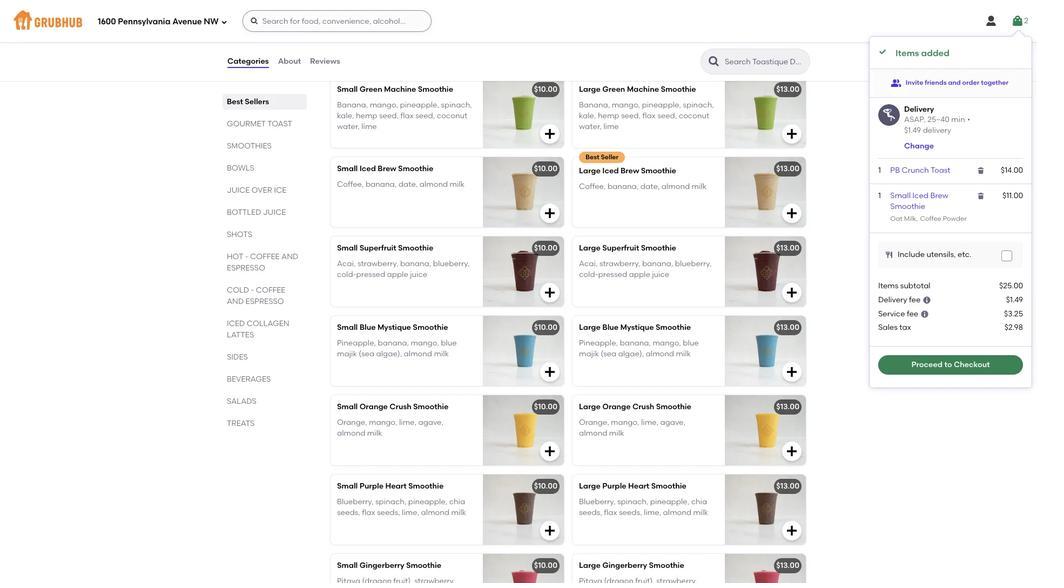 Task type: describe. For each thing, give the bounding box(es) containing it.
ice
[[274, 186, 286, 195]]

utensils,
[[927, 250, 956, 259]]

cold
[[227, 286, 249, 295]]

small for blueberry, spinach, pineapple, chia seeds, flax seeds, lime, almond milk
[[337, 482, 358, 491]]

water, for large
[[579, 122, 602, 131]]

banana, mango, pineapple, spinach, kale, hemp seed, flax seed, coconut water, lime for small
[[337, 100, 472, 131]]

large blue mystique smoothie image
[[725, 316, 806, 386]]

lime, down large orange crush smoothie at right bottom
[[641, 418, 659, 427]]

toast
[[268, 119, 292, 129]]

coffee for cold
[[256, 286, 285, 295]]

bowls
[[227, 164, 254, 173]]

$25.00
[[999, 281, 1023, 290]]

2 seeds, from the left
[[377, 508, 400, 517]]

treats
[[227, 419, 255, 428]]

1600
[[98, 17, 116, 26]]

•
[[967, 115, 970, 124]]

pineapple, for large green machine smoothie
[[642, 100, 681, 109]]

small superfruit smoothie image
[[483, 237, 564, 307]]

smoothies tab
[[227, 140, 303, 152]]

svg image inside 2 button
[[1011, 15, 1024, 28]]

milk
[[904, 215, 916, 223]]

salads tab
[[227, 396, 303, 407]]

$14.00
[[1001, 166, 1023, 175]]

and for cold - coffee and espresso
[[227, 297, 244, 306]]

small for coffee, banana, date, almond milk
[[337, 164, 358, 174]]

banana, for large blue mystique smoothie
[[620, 338, 651, 348]]

small purple heart smoothie image
[[483, 475, 564, 545]]

over
[[252, 186, 272, 195]]

seller
[[601, 154, 619, 161]]

$13.00 for acai, strawberry, banana, blueberry, cold-pressed apple juice
[[776, 244, 799, 253]]

beverages
[[227, 375, 271, 384]]

smoothies inside tab
[[227, 142, 272, 151]]

bottled juice
[[227, 208, 286, 217]]

pb
[[890, 166, 900, 175]]

0 horizontal spatial iced
[[360, 164, 376, 174]]

mystique for small
[[378, 323, 411, 332]]

0 vertical spatial small iced brew smoothie
[[337, 164, 433, 174]]

hemp for small
[[356, 111, 377, 120]]

together
[[981, 79, 1009, 86]]

sides
[[227, 353, 248, 362]]

change
[[904, 142, 934, 151]]

powder
[[943, 215, 967, 223]]

juice inside juice over ice 'tab'
[[227, 186, 250, 195]]

small orange crush smoothie image
[[483, 396, 564, 466]]

large purple heart smoothie
[[579, 482, 687, 491]]

3 seeds, from the left
[[579, 508, 602, 517]]

large green machine smoothie
[[579, 85, 696, 94]]

0 horizontal spatial brew
[[378, 164, 396, 174]]

reviews button
[[310, 42, 341, 81]]

mango, for large orange crush smoothie
[[611, 418, 639, 427]]

service
[[878, 310, 905, 319]]

small gingerberry smoothie image
[[483, 554, 564, 583]]

espresso for hot
[[227, 264, 265, 273]]

iced
[[227, 319, 245, 328]]

large orange crush smoothie image
[[725, 396, 806, 466]]

search icon image
[[708, 55, 721, 68]]

pineapple, banana, mango, blue majik (sea algae), almond milk for small
[[337, 338, 457, 359]]

small blue mystique smoothie
[[337, 323, 448, 332]]

- for hot
[[245, 252, 248, 261]]

acai, for large
[[579, 259, 598, 268]]

best sellers tab
[[227, 96, 303, 107]]

coconut for small green machine smoothie
[[437, 111, 467, 120]]

smoothie inside the small iced brew smoothie
[[890, 202, 925, 211]]

espresso for cold
[[246, 297, 284, 306]]

sales tax
[[878, 323, 911, 332]]

blueberry, for large
[[579, 497, 616, 506]]

Search Toastique Dupont Circle search field
[[724, 57, 806, 67]]

$13.00 for pineapple, banana, mango, blue majik (sea algae), almond milk
[[776, 323, 799, 332]]

gourmet
[[227, 119, 266, 129]]

gingerberry for large
[[602, 561, 647, 571]]

4 seed, from the left
[[658, 111, 677, 120]]

2 button
[[1011, 11, 1029, 31]]

crunch
[[902, 166, 929, 175]]

strawberry, for small
[[358, 259, 398, 268]]

large orange crush smoothie
[[579, 403, 691, 412]]

3 seed, from the left
[[621, 111, 641, 120]]

large for large iced brew smoothie
[[579, 167, 601, 176]]

chia for small purple heart smoothie
[[449, 497, 465, 506]]

algae), for large
[[618, 349, 644, 359]]

checkout
[[954, 360, 990, 369]]

$10.00 for large green machine smoothie
[[534, 85, 557, 94]]

large for large green machine smoothie
[[579, 85, 601, 94]]

lattes
[[227, 331, 254, 340]]

blueberry, for small
[[337, 497, 374, 506]]

$2.98
[[1005, 323, 1023, 332]]

large blue mystique smoothie
[[579, 323, 691, 332]]

kale, for large
[[579, 111, 596, 120]]

lime for large
[[603, 122, 619, 131]]

blue for large blue mystique smoothie
[[683, 338, 699, 348]]

asap,
[[904, 115, 926, 124]]

large for large blue mystique smoothie
[[579, 323, 601, 332]]

bowls tab
[[227, 163, 303, 174]]

kale, for small
[[337, 111, 354, 120]]

apple for large superfruit smoothie
[[629, 270, 650, 279]]

cold - coffee and espresso tab
[[227, 285, 303, 307]]

agave, for small orange crush smoothie
[[418, 418, 444, 427]]

invite friends and order together button
[[891, 73, 1009, 93]]

and
[[948, 79, 961, 86]]

delivery
[[923, 126, 951, 135]]

orange for small
[[360, 403, 388, 412]]

$10.00 for large superfruit smoothie
[[534, 244, 557, 253]]

mango, down small blue mystique smoothie
[[411, 338, 439, 348]]

pressed for large
[[598, 270, 627, 279]]

large for large orange crush smoothie
[[579, 403, 601, 412]]

bottled
[[227, 208, 261, 217]]

fee for service fee
[[907, 310, 918, 319]]

categories button
[[227, 42, 269, 81]]

strawberry, for large
[[600, 259, 640, 268]]

pineapple, for large purple heart smoothie
[[650, 497, 689, 506]]

7 $10.00 from the top
[[534, 561, 557, 571]]

proceed to checkout
[[911, 360, 990, 369]]

oat
[[890, 215, 903, 223]]

$1.49 inside delivery asap, 25–40 min • $1.49 delivery
[[904, 126, 921, 135]]

small orange crush smoothie
[[337, 403, 449, 412]]

lime, down small orange crush smoothie
[[399, 418, 417, 427]]

mango, down large blue mystique smoothie
[[653, 338, 681, 348]]

large for large purple heart smoothie
[[579, 482, 601, 491]]

1 seed, from the left
[[379, 111, 399, 120]]

2
[[1024, 16, 1029, 25]]

best for best seller
[[586, 154, 599, 161]]

avenue
[[172, 17, 202, 26]]

items subtotal
[[878, 281, 931, 290]]

hemp for large
[[598, 111, 619, 120]]

- for cold
[[251, 286, 254, 295]]

majik for small
[[337, 349, 357, 359]]

main navigation navigation
[[0, 0, 1037, 42]]

delivery for asap,
[[904, 105, 934, 114]]

sales
[[878, 323, 898, 332]]

(sea for small
[[359, 349, 374, 359]]

heart for large
[[628, 482, 649, 491]]

beverages tab
[[227, 374, 303, 385]]

coffee, for large
[[579, 182, 606, 191]]

about
[[278, 57, 301, 66]]

oat milk coffee powder
[[890, 215, 967, 223]]

2 $13.00 from the top
[[776, 164, 799, 174]]

small purple heart smoothie
[[337, 482, 444, 491]]

pineapple, for small purple heart smoothie
[[408, 497, 447, 506]]

crush for small
[[390, 403, 411, 412]]

1600 pennsylvania avenue nw
[[98, 17, 219, 26]]

added
[[921, 48, 950, 58]]

flax down large purple heart smoothie
[[604, 508, 617, 517]]

small iced brew smoothie link
[[890, 191, 949, 211]]

hot - coffee and espresso
[[227, 252, 298, 273]]

fee for delivery fee
[[909, 295, 921, 305]]

$13.00 for banana, mango, pineapple, spinach, kale, hemp seed, flax seed, coconut water, lime
[[776, 85, 799, 94]]

large iced brew smoothie
[[579, 167, 676, 176]]

tax
[[900, 323, 911, 332]]

flax down the large green machine smoothie
[[643, 111, 656, 120]]

items added
[[896, 48, 950, 58]]

proceed to checkout button
[[878, 355, 1023, 375]]

blue for small blue mystique smoothie
[[441, 338, 457, 348]]

reviews
[[310, 57, 340, 66]]

flax down small green machine smoothie
[[401, 111, 414, 120]]

acai, strawberry, banana, blueberry, cold-pressed apple juice for small superfruit smoothie
[[337, 259, 470, 279]]

about button
[[277, 42, 301, 81]]

1 horizontal spatial brew
[[621, 167, 639, 176]]

items for items subtotal
[[878, 281, 899, 290]]

pineapple, for large
[[579, 338, 618, 348]]

small green machine smoothie image
[[483, 78, 564, 148]]

mystique for large
[[620, 323, 654, 332]]

date, for small iced brew smoothie
[[399, 180, 418, 189]]

lime for small
[[361, 122, 377, 131]]

treats tab
[[227, 418, 303, 429]]

and for hot - coffee and espresso
[[281, 252, 298, 261]]

include
[[898, 250, 925, 259]]

small for banana, mango, pineapple, spinach, kale, hemp seed, flax seed, coconut water, lime
[[337, 85, 358, 94]]

friends
[[925, 79, 947, 86]]

iced collagen lattes
[[227, 319, 289, 340]]

25–40
[[928, 115, 950, 124]]

delivery fee
[[878, 295, 921, 305]]



Task type: vqa. For each thing, say whether or not it's contained in the screenshot.
Preorder
no



Task type: locate. For each thing, give the bounding box(es) containing it.
small green machine smoothie
[[337, 85, 453, 94]]

smoothies up small green machine smoothie
[[328, 53, 398, 66]]

coffee down "hot - coffee and espresso" "tab"
[[256, 286, 285, 295]]

svg image
[[250, 17, 259, 25], [785, 128, 798, 141], [785, 207, 798, 220], [1004, 253, 1010, 259], [543, 286, 556, 299], [785, 286, 798, 299], [922, 296, 931, 305], [543, 366, 556, 379], [785, 445, 798, 458], [543, 525, 556, 538]]

large for large superfruit smoothie
[[579, 244, 601, 253]]

1 horizontal spatial superfruit
[[602, 244, 639, 253]]

best for best sellers
[[227, 97, 243, 106]]

brew
[[378, 164, 396, 174], [621, 167, 639, 176], [930, 191, 949, 200]]

items up delivery fee
[[878, 281, 899, 290]]

1 water, from the left
[[337, 122, 360, 131]]

items left added
[[896, 48, 919, 58]]

majik down large blue mystique smoothie
[[579, 349, 599, 359]]

1 horizontal spatial mystique
[[620, 323, 654, 332]]

juice down bowls
[[227, 186, 250, 195]]

order
[[962, 79, 980, 86]]

1 horizontal spatial pineapple, banana, mango, blue majik (sea algae), almond milk
[[579, 338, 699, 359]]

juice down large superfruit smoothie
[[652, 270, 669, 279]]

juice over ice
[[227, 186, 286, 195]]

people icon image
[[891, 78, 901, 88]]

etc.
[[958, 250, 972, 259]]

0 horizontal spatial acai, strawberry, banana, blueberry, cold-pressed apple juice
[[337, 259, 470, 279]]

2 cold- from the left
[[579, 270, 598, 279]]

pressed down 'small superfruit smoothie'
[[356, 270, 385, 279]]

0 horizontal spatial apple
[[387, 270, 408, 279]]

2 hemp from the left
[[598, 111, 619, 120]]

apple down 'small superfruit smoothie'
[[387, 270, 408, 279]]

algae), for small
[[376, 349, 402, 359]]

bottled juice tab
[[227, 207, 303, 218]]

juice down 'small superfruit smoothie'
[[410, 270, 427, 279]]

$10.00 for large orange crush smoothie
[[534, 403, 557, 412]]

smoothies
[[328, 53, 398, 66], [227, 142, 272, 151]]

banana, for small iced brew smoothie
[[366, 180, 397, 189]]

best inside tab
[[227, 97, 243, 106]]

machine for large
[[627, 85, 659, 94]]

acai, down large superfruit smoothie
[[579, 259, 598, 268]]

1 horizontal spatial gingerberry
[[602, 561, 647, 571]]

2 (sea from the left
[[601, 349, 616, 359]]

1 vertical spatial fee
[[907, 310, 918, 319]]

2 orange, mango, lime, agave, almond milk from the left
[[579, 418, 686, 438]]

0 horizontal spatial acai,
[[337, 259, 356, 268]]

items
[[896, 48, 919, 58], [878, 281, 899, 290]]

machine for small
[[384, 85, 416, 94]]

pineapple, down small purple heart smoothie
[[408, 497, 447, 506]]

2 strawberry, from the left
[[600, 259, 640, 268]]

acai, strawberry, banana, blueberry, cold-pressed apple juice down 'small superfruit smoothie'
[[337, 259, 470, 279]]

$1.49 down asap,
[[904, 126, 921, 135]]

pressed
[[356, 270, 385, 279], [598, 270, 627, 279]]

small iced brew smoothie inside items added tooltip
[[890, 191, 949, 211]]

juice
[[410, 270, 427, 279], [652, 270, 669, 279]]

$3.25
[[1004, 310, 1023, 319]]

1 for small
[[878, 191, 881, 200]]

orange, down large orange crush smoothie at right bottom
[[579, 418, 609, 427]]

heart
[[385, 482, 407, 491], [628, 482, 649, 491]]

1 vertical spatial smoothies
[[227, 142, 272, 151]]

0 vertical spatial coffee
[[250, 252, 280, 261]]

spinach,
[[441, 100, 472, 109], [683, 100, 714, 109], [375, 497, 406, 506], [617, 497, 648, 506]]

1 superfruit from the left
[[360, 244, 396, 253]]

1 horizontal spatial agave,
[[660, 418, 686, 427]]

1 majik from the left
[[337, 349, 357, 359]]

5 $10.00 from the top
[[534, 403, 557, 412]]

pineapple, down large purple heart smoothie
[[650, 497, 689, 506]]

and inside cold - coffee and espresso
[[227, 297, 244, 306]]

shots tab
[[227, 229, 303, 240]]

2 chia from the left
[[691, 497, 707, 506]]

heart for small
[[385, 482, 407, 491]]

banana, for small
[[337, 100, 368, 109]]

1 cold- from the left
[[337, 270, 356, 279]]

mango, for small green machine smoothie
[[370, 100, 398, 109]]

2 majik from the left
[[579, 349, 599, 359]]

svg image
[[985, 15, 998, 28], [1011, 15, 1024, 28], [221, 19, 227, 25], [878, 48, 887, 56], [543, 128, 556, 141], [977, 167, 985, 175], [977, 192, 985, 200], [543, 207, 556, 220], [885, 250, 893, 259], [920, 310, 929, 319], [785, 366, 798, 379], [543, 445, 556, 458], [785, 525, 798, 538]]

coffee inside cold - coffee and espresso
[[256, 286, 285, 295]]

acai, strawberry, banana, blueberry, cold-pressed apple juice for large superfruit smoothie
[[579, 259, 712, 279]]

2 large from the top
[[579, 167, 601, 176]]

4 large from the top
[[579, 323, 601, 332]]

invite
[[906, 79, 923, 86]]

chia
[[449, 497, 465, 506], [691, 497, 707, 506]]

(sea
[[359, 349, 374, 359], [601, 349, 616, 359]]

3 $10.00 from the top
[[534, 244, 557, 253]]

sides tab
[[227, 352, 303, 363]]

2 1 from the top
[[878, 191, 881, 200]]

2 coconut from the left
[[679, 111, 709, 120]]

gourmet toast
[[227, 119, 292, 129]]

1 seeds, from the left
[[337, 508, 360, 517]]

iced collagen lattes tab
[[227, 318, 303, 341]]

date, for large iced brew smoothie
[[641, 182, 660, 191]]

small for acai, strawberry, banana, blueberry, cold-pressed apple juice
[[337, 244, 358, 253]]

2 seed, from the left
[[416, 111, 435, 120]]

2 heart from the left
[[628, 482, 649, 491]]

fee up "tax"
[[907, 310, 918, 319]]

1 machine from the left
[[384, 85, 416, 94]]

and inside hot - coffee and espresso
[[281, 252, 298, 261]]

(sea down small blue mystique smoothie
[[359, 349, 374, 359]]

2 orange, from the left
[[579, 418, 609, 427]]

1 horizontal spatial (sea
[[601, 349, 616, 359]]

2 orange from the left
[[602, 403, 631, 412]]

pb crunch toast link
[[890, 166, 951, 175]]

small for orange, mango, lime, agave, almond milk
[[337, 403, 358, 412]]

pineapple, down small blue mystique smoothie
[[337, 338, 376, 348]]

1 apple from the left
[[387, 270, 408, 279]]

orange, for small
[[337, 418, 367, 427]]

coffee
[[250, 252, 280, 261], [256, 286, 285, 295]]

espresso inside hot - coffee and espresso
[[227, 264, 265, 273]]

collagen
[[247, 319, 289, 328]]

(sea down large blue mystique smoothie
[[601, 349, 616, 359]]

0 horizontal spatial orange,
[[337, 418, 367, 427]]

0 horizontal spatial water,
[[337, 122, 360, 131]]

blueberry, spinach, pineapple, chia seeds, flax seeds, lime, almond milk down small purple heart smoothie
[[337, 497, 466, 517]]

1 1 from the top
[[878, 166, 881, 175]]

0 horizontal spatial blueberry, spinach, pineapple, chia seeds, flax seeds, lime, almond milk
[[337, 497, 466, 517]]

1 horizontal spatial water,
[[579, 122, 602, 131]]

1 pressed from the left
[[356, 270, 385, 279]]

1 horizontal spatial acai,
[[579, 259, 598, 268]]

1 horizontal spatial coffee, banana, date, almond milk
[[579, 182, 707, 191]]

large
[[579, 85, 601, 94], [579, 167, 601, 176], [579, 244, 601, 253], [579, 323, 601, 332], [579, 403, 601, 412], [579, 482, 601, 491], [579, 561, 601, 571]]

0 vertical spatial best
[[227, 97, 243, 106]]

1 horizontal spatial banana,
[[579, 100, 610, 109]]

iced
[[360, 164, 376, 174], [602, 167, 619, 176], [913, 191, 929, 200]]

large gingerberry smoothie
[[579, 561, 684, 571]]

proceed
[[911, 360, 943, 369]]

6 $13.00 from the top
[[776, 482, 799, 491]]

1 horizontal spatial green
[[602, 85, 625, 94]]

0 horizontal spatial blue
[[360, 323, 376, 332]]

1 horizontal spatial algae),
[[618, 349, 644, 359]]

2 mystique from the left
[[620, 323, 654, 332]]

2 blue from the left
[[602, 323, 619, 332]]

2 $10.00 from the top
[[534, 164, 557, 174]]

cold- down large superfruit smoothie
[[579, 270, 598, 279]]

0 horizontal spatial smoothies
[[227, 142, 272, 151]]

include utensils, etc.
[[898, 250, 972, 259]]

small blue mystique smoothie image
[[483, 316, 564, 386]]

banana, for large
[[579, 100, 610, 109]]

large superfruit smoothie image
[[725, 237, 806, 307]]

2 blueberry, from the left
[[579, 497, 616, 506]]

6 $10.00 from the top
[[534, 482, 557, 491]]

blueberry, spinach, pineapple, chia seeds, flax seeds, lime, almond milk
[[337, 497, 466, 517], [579, 497, 708, 517]]

smoothies down gourmet
[[227, 142, 272, 151]]

mango, down small green machine smoothie
[[370, 100, 398, 109]]

coffee, banana, date, almond milk for small iced brew smoothie
[[337, 180, 465, 189]]

subtotal
[[900, 281, 931, 290]]

1 coconut from the left
[[437, 111, 467, 120]]

1 algae), from the left
[[376, 349, 402, 359]]

1 banana, mango, pineapple, spinach, kale, hemp seed, flax seed, coconut water, lime from the left
[[337, 100, 472, 131]]

coffee, banana, date, almond milk for large iced brew smoothie
[[579, 182, 707, 191]]

0 horizontal spatial -
[[245, 252, 248, 261]]

0 vertical spatial delivery
[[904, 105, 934, 114]]

pineapple, down the large green machine smoothie
[[642, 100, 681, 109]]

mango, for large green machine smoothie
[[612, 100, 640, 109]]

2 blueberry, spinach, pineapple, chia seeds, flax seeds, lime, almond milk from the left
[[579, 497, 708, 517]]

coffee for hot
[[250, 252, 280, 261]]

small
[[337, 85, 358, 94], [337, 164, 358, 174], [890, 191, 911, 200], [337, 244, 358, 253], [337, 323, 358, 332], [337, 403, 358, 412], [337, 482, 358, 491], [337, 561, 358, 571]]

1 horizontal spatial -
[[251, 286, 254, 295]]

coffee down shots tab
[[250, 252, 280, 261]]

2 horizontal spatial brew
[[930, 191, 949, 200]]

agave, down large orange crush smoothie at right bottom
[[660, 418, 686, 427]]

0 horizontal spatial heart
[[385, 482, 407, 491]]

1 left small iced brew smoothie link
[[878, 191, 881, 200]]

1 horizontal spatial orange
[[602, 403, 631, 412]]

1 horizontal spatial apple
[[629, 270, 650, 279]]

0 horizontal spatial majik
[[337, 349, 357, 359]]

1 horizontal spatial crush
[[633, 403, 654, 412]]

1 horizontal spatial blue
[[683, 338, 699, 348]]

crush for large
[[633, 403, 654, 412]]

delivery icon image
[[878, 104, 900, 126]]

blue for large
[[602, 323, 619, 332]]

small superfruit smoothie
[[337, 244, 433, 253]]

0 vertical spatial juice
[[227, 186, 250, 195]]

2 algae), from the left
[[618, 349, 644, 359]]

small inside small iced brew smoothie link
[[890, 191, 911, 200]]

2 machine from the left
[[627, 85, 659, 94]]

1 horizontal spatial blue
[[602, 323, 619, 332]]

best left the seller on the right of the page
[[586, 154, 599, 161]]

categories
[[227, 57, 269, 66]]

2 agave, from the left
[[660, 418, 686, 427]]

1 horizontal spatial purple
[[602, 482, 626, 491]]

change button
[[904, 141, 934, 152]]

pineapple, down small green machine smoothie
[[400, 100, 439, 109]]

1 horizontal spatial smoothies
[[328, 53, 398, 66]]

lime, down small purple heart smoothie
[[402, 508, 419, 517]]

small for pineapple, banana, mango, blue majik (sea algae), almond milk
[[337, 323, 358, 332]]

1 mystique from the left
[[378, 323, 411, 332]]

large purple heart smoothie image
[[725, 475, 806, 545]]

delivery up service
[[878, 295, 907, 305]]

lime up the seller on the right of the page
[[603, 122, 619, 131]]

0 horizontal spatial coconut
[[437, 111, 467, 120]]

0 horizontal spatial lime
[[361, 122, 377, 131]]

nw
[[204, 17, 219, 26]]

pineapple, for small
[[337, 338, 376, 348]]

mango, for small orange crush smoothie
[[369, 418, 397, 427]]

delivery
[[904, 105, 934, 114], [878, 295, 907, 305]]

pb crunch toast
[[890, 166, 951, 175]]

service fee
[[878, 310, 918, 319]]

orange, mango, lime, agave, almond milk for small
[[337, 418, 444, 438]]

blue for small
[[360, 323, 376, 332]]

hot
[[227, 252, 243, 261]]

1 horizontal spatial chia
[[691, 497, 707, 506]]

4 $10.00 from the top
[[534, 323, 557, 332]]

delivery inside delivery asap, 25–40 min • $1.49 delivery
[[904, 105, 934, 114]]

0 horizontal spatial kale,
[[337, 111, 354, 120]]

1 heart from the left
[[385, 482, 407, 491]]

blueberry, spinach, pineapple, chia seeds, flax seeds, lime, almond milk for large purple heart smoothie
[[579, 497, 708, 517]]

apple down large superfruit smoothie
[[629, 270, 650, 279]]

5 large from the top
[[579, 403, 601, 412]]

acai, down 'small superfruit smoothie'
[[337, 259, 356, 268]]

pineapple, banana, mango, blue majik (sea algae), almond milk for large
[[579, 338, 699, 359]]

1 horizontal spatial acai, strawberry, banana, blueberry, cold-pressed apple juice
[[579, 259, 712, 279]]

1 crush from the left
[[390, 403, 411, 412]]

chia for large purple heart smoothie
[[691, 497, 707, 506]]

1 juice from the left
[[410, 270, 427, 279]]

1 horizontal spatial best
[[586, 154, 599, 161]]

7 $13.00 from the top
[[776, 561, 799, 571]]

items added tooltip
[[870, 30, 1032, 388]]

coffee
[[920, 215, 941, 223]]

1 strawberry, from the left
[[358, 259, 398, 268]]

0 horizontal spatial banana, mango, pineapple, spinach, kale, hemp seed, flax seed, coconut water, lime
[[337, 100, 472, 131]]

7 large from the top
[[579, 561, 601, 571]]

4 seeds, from the left
[[619, 508, 642, 517]]

lime down small green machine smoothie
[[361, 122, 377, 131]]

orange for large
[[602, 403, 631, 412]]

majik down small blue mystique smoothie
[[337, 349, 357, 359]]

fee down subtotal
[[909, 295, 921, 305]]

1 vertical spatial best
[[586, 154, 599, 161]]

majik
[[337, 349, 357, 359], [579, 349, 599, 359]]

0 horizontal spatial purple
[[360, 482, 384, 491]]

purple for small
[[360, 482, 384, 491]]

1 horizontal spatial strawberry,
[[600, 259, 640, 268]]

mango,
[[370, 100, 398, 109], [612, 100, 640, 109], [411, 338, 439, 348], [653, 338, 681, 348], [369, 418, 397, 427], [611, 418, 639, 427]]

blueberry, spinach, pineapple, chia seeds, flax seeds, lime, almond milk for small purple heart smoothie
[[337, 497, 466, 517]]

best sellers
[[227, 97, 269, 106]]

1 vertical spatial items
[[878, 281, 899, 290]]

$10.00 for large blue mystique smoothie
[[534, 323, 557, 332]]

blueberry, down large purple heart smoothie
[[579, 497, 616, 506]]

0 vertical spatial espresso
[[227, 264, 265, 273]]

sellers
[[245, 97, 269, 106]]

2 pineapple, banana, mango, blue majik (sea algae), almond milk from the left
[[579, 338, 699, 359]]

2 kale, from the left
[[579, 111, 596, 120]]

0 horizontal spatial juice
[[410, 270, 427, 279]]

blueberry, for large superfruit smoothie
[[675, 259, 712, 268]]

0 horizontal spatial small iced brew smoothie
[[337, 164, 433, 174]]

$10.00 for large purple heart smoothie
[[534, 482, 557, 491]]

green for large
[[602, 85, 625, 94]]

1 horizontal spatial cold-
[[579, 270, 598, 279]]

large green machine smoothie image
[[725, 78, 806, 148]]

- right hot
[[245, 252, 248, 261]]

1 orange, from the left
[[337, 418, 367, 427]]

1 large from the top
[[579, 85, 601, 94]]

juice inside bottled juice tab
[[263, 208, 286, 217]]

juice
[[227, 186, 250, 195], [263, 208, 286, 217]]

1 acai, strawberry, banana, blueberry, cold-pressed apple juice from the left
[[337, 259, 470, 279]]

delivery asap, 25–40 min • $1.49 delivery
[[904, 105, 970, 135]]

superfruit for small
[[360, 244, 396, 253]]

espresso up collagen
[[246, 297, 284, 306]]

0 horizontal spatial and
[[227, 297, 244, 306]]

strawberry, down 'small superfruit smoothie'
[[358, 259, 398, 268]]

cold- down 'small superfruit smoothie'
[[337, 270, 356, 279]]

2 lime from the left
[[603, 122, 619, 131]]

1 for pb
[[878, 166, 881, 175]]

0 horizontal spatial blueberry,
[[433, 259, 470, 268]]

delivery for fee
[[878, 295, 907, 305]]

large gingerberry smoothie image
[[725, 554, 806, 583]]

pineapple, down large blue mystique smoothie
[[579, 338, 618, 348]]

1 horizontal spatial small iced brew smoothie
[[890, 191, 949, 211]]

1 orange, mango, lime, agave, almond milk from the left
[[337, 418, 444, 438]]

1 horizontal spatial orange, mango, lime, agave, almond milk
[[579, 418, 686, 438]]

pressed down large superfruit smoothie
[[598, 270, 627, 279]]

and down shots tab
[[281, 252, 298, 261]]

1 (sea from the left
[[359, 349, 374, 359]]

large for large gingerberry smoothie
[[579, 561, 601, 571]]

1 $10.00 from the top
[[534, 85, 557, 94]]

green for small
[[360, 85, 382, 94]]

purple
[[360, 482, 384, 491], [602, 482, 626, 491]]

0 horizontal spatial best
[[227, 97, 243, 106]]

2 crush from the left
[[633, 403, 654, 412]]

1 horizontal spatial and
[[281, 252, 298, 261]]

- inside hot - coffee and espresso
[[245, 252, 248, 261]]

1 horizontal spatial kale,
[[579, 111, 596, 120]]

banana, mango, pineapple, spinach, kale, hemp seed, flax seed, coconut water, lime for large
[[579, 100, 714, 131]]

$13.00 for orange, mango, lime, agave, almond milk
[[776, 403, 799, 412]]

juice for large superfruit smoothie
[[652, 270, 669, 279]]

acai, for small
[[337, 259, 356, 268]]

coffee, for small
[[337, 180, 364, 189]]

coffee, banana, date, almond milk
[[337, 180, 465, 189], [579, 182, 707, 191]]

0 horizontal spatial juice
[[227, 186, 250, 195]]

3 large from the top
[[579, 244, 601, 253]]

orange, mango, lime, agave, almond milk down small orange crush smoothie
[[337, 418, 444, 438]]

0 horizontal spatial pineapple, banana, mango, blue majik (sea algae), almond milk
[[337, 338, 457, 359]]

1 purple from the left
[[360, 482, 384, 491]]

1 banana, from the left
[[337, 100, 368, 109]]

banana,
[[366, 180, 397, 189], [608, 182, 639, 191], [400, 259, 431, 268], [642, 259, 673, 268], [378, 338, 409, 348], [620, 338, 651, 348]]

1 agave, from the left
[[418, 418, 444, 427]]

1 left pb
[[878, 166, 881, 175]]

1 blueberry, from the left
[[337, 497, 374, 506]]

0 horizontal spatial blueberry,
[[337, 497, 374, 506]]

-
[[245, 252, 248, 261], [251, 286, 254, 295]]

2 green from the left
[[602, 85, 625, 94]]

0 horizontal spatial green
[[360, 85, 382, 94]]

water, for small
[[337, 122, 360, 131]]

hot - coffee and espresso tab
[[227, 251, 303, 274]]

0 horizontal spatial orange, mango, lime, agave, almond milk
[[337, 418, 444, 438]]

juice over ice tab
[[227, 185, 303, 196]]

1 hemp from the left
[[356, 111, 377, 120]]

items for items added
[[896, 48, 919, 58]]

small gingerberry smoothie
[[337, 561, 441, 571]]

1 blue from the left
[[360, 323, 376, 332]]

agave, down small orange crush smoothie
[[418, 418, 444, 427]]

pennsylvania
[[118, 17, 170, 26]]

blueberry, for small superfruit smoothie
[[433, 259, 470, 268]]

orange
[[360, 403, 388, 412], [602, 403, 631, 412]]

0 horizontal spatial gingerberry
[[360, 561, 404, 571]]

1 horizontal spatial banana, mango, pineapple, spinach, kale, hemp seed, flax seed, coconut water, lime
[[579, 100, 714, 131]]

1 orange from the left
[[360, 403, 388, 412]]

1 horizontal spatial juice
[[263, 208, 286, 217]]

1 green from the left
[[360, 85, 382, 94]]

best left "sellers"
[[227, 97, 243, 106]]

0 horizontal spatial date,
[[399, 180, 418, 189]]

0 vertical spatial 1
[[878, 166, 881, 175]]

1 $13.00 from the top
[[776, 85, 799, 94]]

flax down small purple heart smoothie
[[362, 508, 375, 517]]

2 pressed from the left
[[598, 270, 627, 279]]

espresso down hot
[[227, 264, 265, 273]]

coffee,
[[337, 180, 364, 189], [579, 182, 606, 191]]

green
[[360, 85, 382, 94], [602, 85, 625, 94]]

mango, down small orange crush smoothie
[[369, 418, 397, 427]]

$10.00
[[534, 85, 557, 94], [534, 164, 557, 174], [534, 244, 557, 253], [534, 323, 557, 332], [534, 403, 557, 412], [534, 482, 557, 491], [534, 561, 557, 571]]

4 $13.00 from the top
[[776, 323, 799, 332]]

2 acai, strawberry, banana, blueberry, cold-pressed apple juice from the left
[[579, 259, 712, 279]]

majik for large
[[579, 349, 599, 359]]

to
[[944, 360, 952, 369]]

hemp down small green machine smoothie
[[356, 111, 377, 120]]

1 chia from the left
[[449, 497, 465, 506]]

2 water, from the left
[[579, 122, 602, 131]]

best seller
[[586, 154, 619, 161]]

1 horizontal spatial date,
[[641, 182, 660, 191]]

shots
[[227, 230, 252, 239]]

0 horizontal spatial coffee, banana, date, almond milk
[[337, 180, 465, 189]]

1 horizontal spatial coffee,
[[579, 182, 606, 191]]

gingerberry for small
[[360, 561, 404, 571]]

apple for small superfruit smoothie
[[387, 270, 408, 279]]

1 vertical spatial small iced brew smoothie
[[890, 191, 949, 211]]

banana, down small green machine smoothie
[[337, 100, 368, 109]]

and down cold
[[227, 297, 244, 306]]

0 horizontal spatial banana,
[[337, 100, 368, 109]]

0 horizontal spatial superfruit
[[360, 244, 396, 253]]

1 horizontal spatial pineapple,
[[579, 338, 618, 348]]

2 acai, from the left
[[579, 259, 598, 268]]

2 purple from the left
[[602, 482, 626, 491]]

coffee inside hot - coffee and espresso
[[250, 252, 280, 261]]

0 vertical spatial $1.49
[[904, 126, 921, 135]]

1 pineapple, banana, mango, blue majik (sea algae), almond milk from the left
[[337, 338, 457, 359]]

cold - coffee and espresso
[[227, 286, 285, 306]]

juice down "ice"
[[263, 208, 286, 217]]

Search for food, convenience, alcohol... search field
[[242, 10, 431, 32]]

hemp down the large green machine smoothie
[[598, 111, 619, 120]]

seeds,
[[337, 508, 360, 517], [377, 508, 400, 517], [579, 508, 602, 517], [619, 508, 642, 517]]

orange, down small orange crush smoothie
[[337, 418, 367, 427]]

1 lime from the left
[[361, 122, 377, 131]]

0 horizontal spatial pineapple,
[[337, 338, 376, 348]]

blueberry,
[[337, 497, 374, 506], [579, 497, 616, 506]]

0 horizontal spatial strawberry,
[[358, 259, 398, 268]]

0 horizontal spatial coffee,
[[337, 180, 364, 189]]

2 apple from the left
[[629, 270, 650, 279]]

2 banana, mango, pineapple, spinach, kale, hemp seed, flax seed, coconut water, lime from the left
[[579, 100, 714, 131]]

algae), down small blue mystique smoothie
[[376, 349, 402, 359]]

orange, mango, lime, agave, almond milk down large orange crush smoothie at right bottom
[[579, 418, 686, 438]]

- inside cold - coffee and espresso
[[251, 286, 254, 295]]

coconut for large green machine smoothie
[[679, 111, 709, 120]]

pineapple, banana, mango, blue majik (sea algae), almond milk down large blue mystique smoothie
[[579, 338, 699, 359]]

banana, for large iced brew smoothie
[[608, 182, 639, 191]]

0 vertical spatial smoothies
[[328, 53, 398, 66]]

1 acai, from the left
[[337, 259, 356, 268]]

1 gingerberry from the left
[[360, 561, 404, 571]]

strawberry, down large superfruit smoothie
[[600, 259, 640, 268]]

2 banana, from the left
[[579, 100, 610, 109]]

svg image inside main navigation navigation
[[250, 17, 259, 25]]

algae), down large blue mystique smoothie
[[618, 349, 644, 359]]

strawberry,
[[358, 259, 398, 268], [600, 259, 640, 268]]

large superfruit smoothie
[[579, 244, 676, 253]]

delivery up asap,
[[904, 105, 934, 114]]

and
[[281, 252, 298, 261], [227, 297, 244, 306]]

banana, mango, pineapple, spinach, kale, hemp seed, flax seed, coconut water, lime
[[337, 100, 472, 131], [579, 100, 714, 131]]

invite friends and order together
[[906, 79, 1009, 86]]

1 horizontal spatial iced
[[602, 167, 619, 176]]

min
[[951, 115, 965, 124]]

mango, down the large green machine smoothie
[[612, 100, 640, 109]]

1 horizontal spatial orange,
[[579, 418, 609, 427]]

superfruit for large
[[602, 244, 639, 253]]

smoothie
[[418, 85, 453, 94], [661, 85, 696, 94], [398, 164, 433, 174], [641, 167, 676, 176], [890, 202, 925, 211], [398, 244, 433, 253], [641, 244, 676, 253], [413, 323, 448, 332], [656, 323, 691, 332], [413, 403, 449, 412], [656, 403, 691, 412], [408, 482, 444, 491], [651, 482, 687, 491], [406, 561, 441, 571], [649, 561, 684, 571]]

cold- for small
[[337, 270, 356, 279]]

agave, for large orange crush smoothie
[[660, 418, 686, 427]]

purple for large
[[602, 482, 626, 491]]

0 vertical spatial fee
[[909, 295, 921, 305]]

$13.00 for blueberry, spinach, pineapple, chia seeds, flax seeds, lime, almond milk
[[776, 482, 799, 491]]

2 pineapple, from the left
[[579, 338, 618, 348]]

1 blueberry, from the left
[[433, 259, 470, 268]]

2 juice from the left
[[652, 270, 669, 279]]

(sea for large
[[601, 349, 616, 359]]

6 large from the top
[[579, 482, 601, 491]]

0 horizontal spatial crush
[[390, 403, 411, 412]]

espresso
[[227, 264, 265, 273], [246, 297, 284, 306]]

orange, for large
[[579, 418, 609, 427]]

blueberry, spinach, pineapple, chia seeds, flax seeds, lime, almond milk down large purple heart smoothie
[[579, 497, 708, 517]]

pineapple, banana, mango, blue majik (sea algae), almond milk down small blue mystique smoothie
[[337, 338, 457, 359]]

banana, mango, pineapple, spinach, kale, hemp seed, flax seed, coconut water, lime down small green machine smoothie
[[337, 100, 472, 131]]

$1.49 up $3.25
[[1006, 295, 1023, 305]]

cold- for large
[[579, 270, 598, 279]]

gourmet toast tab
[[227, 118, 303, 130]]

banana, down the large green machine smoothie
[[579, 100, 610, 109]]

brew inside items added tooltip
[[930, 191, 949, 200]]

1 blue from the left
[[441, 338, 457, 348]]

toast
[[931, 166, 951, 175]]

1 horizontal spatial juice
[[652, 270, 669, 279]]

1 vertical spatial and
[[227, 297, 244, 306]]

0 horizontal spatial cold-
[[337, 270, 356, 279]]

3 $13.00 from the top
[[776, 244, 799, 253]]

lime, down large purple heart smoothie
[[644, 508, 661, 517]]

banana, mango, pineapple, spinach, kale, hemp seed, flax seed, coconut water, lime down the large green machine smoothie
[[579, 100, 714, 131]]

agave,
[[418, 418, 444, 427], [660, 418, 686, 427]]

1 vertical spatial coffee
[[256, 286, 285, 295]]

0 vertical spatial -
[[245, 252, 248, 261]]

2 blue from the left
[[683, 338, 699, 348]]

acai, strawberry, banana, blueberry, cold-pressed apple juice down large superfruit smoothie
[[579, 259, 712, 279]]

lime,
[[399, 418, 417, 427], [641, 418, 659, 427], [402, 508, 419, 517], [644, 508, 661, 517]]

salads
[[227, 397, 257, 406]]

large iced brew smoothie image
[[725, 157, 806, 228]]

small iced brew smoothie image
[[483, 157, 564, 228]]

mango, down large orange crush smoothie at right bottom
[[611, 418, 639, 427]]

0 horizontal spatial mystique
[[378, 323, 411, 332]]

1 vertical spatial espresso
[[246, 297, 284, 306]]

1 blueberry, spinach, pineapple, chia seeds, flax seeds, lime, almond milk from the left
[[337, 497, 466, 517]]

juice for small superfruit smoothie
[[410, 270, 427, 279]]

0 horizontal spatial $1.49
[[904, 126, 921, 135]]

1 kale, from the left
[[337, 111, 354, 120]]

0 horizontal spatial chia
[[449, 497, 465, 506]]

espresso inside cold - coffee and espresso
[[246, 297, 284, 306]]

$11.00
[[1003, 191, 1023, 200]]

apple
[[387, 270, 408, 279], [629, 270, 650, 279]]

iced inside the small iced brew smoothie
[[913, 191, 929, 200]]

1 horizontal spatial $1.49
[[1006, 295, 1023, 305]]

2 gingerberry from the left
[[602, 561, 647, 571]]

blueberry, down small purple heart smoothie
[[337, 497, 374, 506]]

- right cold
[[251, 286, 254, 295]]



